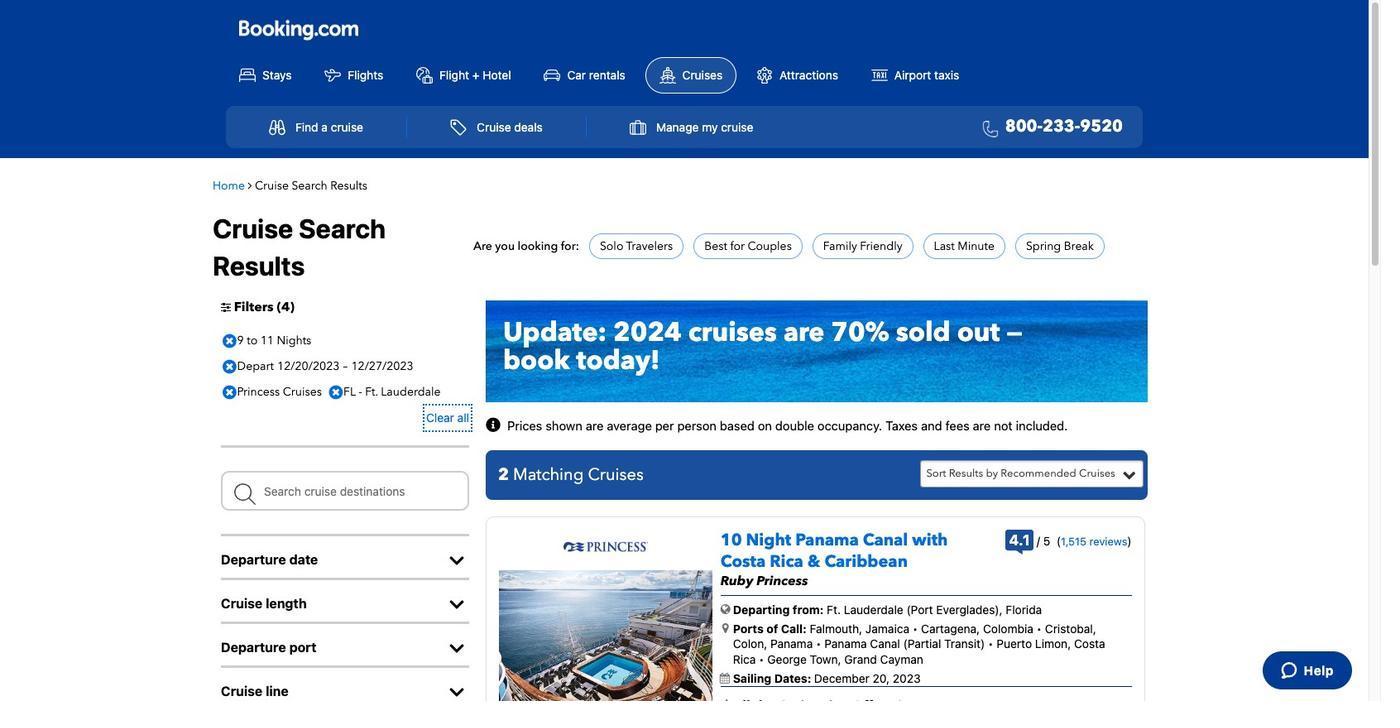 Task type: vqa. For each thing, say whether or not it's contained in the screenshot.
Oceanview
no



Task type: describe. For each thing, give the bounding box(es) containing it.
• up town,
[[816, 637, 822, 651]]

puerto limon, costa rica
[[733, 637, 1106, 666]]

nights
[[277, 333, 312, 349]]

update: 2024 cruises are 70% sold out — book today! main content
[[204, 166, 1165, 701]]

last
[[934, 238, 955, 254]]

update: 2024 cruises are 70% sold out — book today!
[[503, 315, 1023, 379]]

solo
[[600, 238, 624, 254]]

ports of call:
[[733, 622, 807, 636]]

hotel
[[483, 68, 511, 82]]

december 20, 2023
[[815, 671, 921, 685]]

average
[[607, 418, 652, 433]]

1,515
[[1061, 535, 1087, 548]]

cruise line
[[221, 684, 289, 699]]

cruise for find a cruise
[[331, 120, 363, 134]]

cruise length
[[221, 596, 307, 611]]

cruises inside 'link'
[[683, 68, 723, 82]]

–
[[343, 359, 348, 374]]

car rentals link
[[531, 58, 639, 92]]

home
[[213, 178, 245, 193]]

0 horizontal spatial (
[[277, 298, 282, 317]]

chevron down image for departure port
[[445, 641, 469, 658]]

clear all link
[[426, 408, 469, 429]]

family friendly
[[824, 238, 903, 254]]

sliders image
[[221, 302, 231, 313]]

taxis
[[935, 68, 960, 82]]

0 vertical spatial search
[[292, 178, 328, 193]]

• down colombia
[[989, 637, 994, 651]]

9 to 11 nights
[[237, 333, 312, 349]]

fees
[[946, 418, 970, 433]]

minute
[[958, 238, 995, 254]]

booking.com home image
[[239, 19, 358, 41]]

town,
[[810, 652, 842, 666]]

filters ( 4 )
[[234, 298, 295, 317]]

recommended
[[1001, 466, 1077, 481]]

of
[[767, 622, 779, 636]]

departure for departure port
[[221, 640, 286, 655]]

falmouth, jamaica • cartagena, colombia •
[[810, 622, 1042, 636]]

caribbean
[[825, 551, 908, 573]]

cruise right angle right icon
[[255, 178, 289, 193]]

airport
[[895, 68, 932, 82]]

friendly
[[860, 238, 903, 254]]

manage my cruise button
[[612, 111, 772, 143]]

manage
[[657, 120, 699, 134]]

princess inside 10 night panama canal with costa rica & caribbean ruby princess
[[757, 572, 808, 591]]

2024
[[614, 315, 682, 351]]

stays link
[[226, 58, 305, 92]]

date
[[289, 552, 318, 567]]

times circle image down 9
[[219, 355, 241, 379]]

airport taxis
[[895, 68, 960, 82]]

departure port
[[221, 640, 317, 655]]

cruises down 12/20/2023
[[283, 384, 322, 400]]

last minute
[[934, 238, 995, 254]]

4.1 / 5 ( 1,515 reviews )
[[1010, 532, 1132, 549]]

fl - ft. lauderdale
[[344, 384, 441, 400]]

10 night panama canal with costa rica & caribbean ruby princess
[[721, 529, 948, 591]]

length
[[266, 596, 307, 611]]

solo travelers link
[[600, 238, 673, 254]]

panama for colon,
[[771, 637, 813, 651]]

based
[[720, 418, 755, 433]]

costa inside puerto limon, costa rica
[[1075, 637, 1106, 651]]

call:
[[781, 622, 807, 636]]

cayman
[[881, 652, 924, 666]]

couples
[[748, 238, 792, 254]]

2 horizontal spatial results
[[949, 466, 984, 481]]

0 horizontal spatial )
[[290, 298, 295, 317]]

times circle image for fl
[[325, 380, 347, 405]]

map marker image
[[723, 623, 729, 634]]

/
[[1037, 534, 1041, 548]]

on
[[758, 418, 772, 433]]

&
[[808, 551, 821, 573]]

• down colon,
[[759, 652, 765, 666]]

limon,
[[1036, 637, 1071, 651]]

depart
[[237, 359, 274, 374]]

cruise for manage my cruise
[[721, 120, 754, 134]]

travelers
[[626, 238, 673, 254]]

you
[[495, 238, 515, 254]]

800-233-9520
[[1006, 115, 1123, 137]]

book today!
[[503, 343, 660, 379]]

+
[[473, 68, 480, 82]]

cruises right recommended
[[1080, 466, 1116, 481]]

shown
[[546, 418, 583, 433]]

fl - ft. lauderdale link
[[325, 380, 446, 405]]

canal inside 10 night panama canal with costa rica & caribbean ruby princess
[[863, 529, 908, 552]]

update:
[[503, 315, 607, 351]]

cruises down average
[[588, 464, 644, 486]]

sailing dates:
[[733, 671, 815, 685]]

costa inside 10 night panama canal with costa rica & caribbean ruby princess
[[721, 551, 766, 573]]

ruby princess image
[[499, 571, 713, 701]]

dates:
[[775, 671, 812, 685]]

0 horizontal spatial are
[[586, 418, 604, 433]]

• up (partial at the right
[[913, 622, 918, 636]]

results inside cruise search results
[[213, 250, 305, 281]]

) inside the 4.1 / 5 ( 1,515 reviews )
[[1128, 534, 1132, 548]]

puerto
[[997, 637, 1032, 651]]

calendar image
[[720, 673, 730, 684]]

panama for night
[[796, 529, 859, 552]]

departure date
[[221, 552, 318, 567]]

5
[[1044, 534, 1051, 548]]

0 horizontal spatial princess
[[237, 384, 280, 400]]

attractions link
[[743, 58, 852, 92]]

reviews
[[1090, 535, 1128, 548]]

out
[[958, 315, 1000, 351]]

are inside 'update: 2024 cruises are 70% sold out — book today!'
[[784, 315, 825, 351]]



Task type: locate. For each thing, give the bounding box(es) containing it.
0 vertical spatial ft.
[[365, 384, 378, 400]]

1 vertical spatial lauderdale
[[844, 603, 904, 617]]

canal left with
[[863, 529, 908, 552]]

1 horizontal spatial )
[[1128, 534, 1132, 548]]

are right shown
[[586, 418, 604, 433]]

1 vertical spatial search
[[299, 213, 386, 244]]

ruby
[[721, 572, 754, 591]]

1 vertical spatial )
[[1128, 534, 1132, 548]]

1 vertical spatial chevron down image
[[445, 641, 469, 658]]

0 horizontal spatial lauderdale
[[381, 384, 441, 400]]

spring
[[1026, 238, 1062, 254]]

ft. for -
[[365, 384, 378, 400]]

info label image
[[486, 418, 504, 434]]

1 vertical spatial princess
[[757, 572, 808, 591]]

2 departure from the top
[[221, 640, 286, 655]]

cruise left length
[[221, 596, 263, 611]]

panama
[[796, 529, 859, 552], [771, 637, 813, 651], [825, 637, 867, 651]]

( right 5
[[1057, 534, 1061, 548]]

for
[[731, 238, 745, 254]]

70%
[[831, 315, 890, 351]]

sort results by recommended cruises
[[927, 466, 1116, 481]]

times circle image left to
[[219, 329, 241, 354]]

travel menu navigation
[[226, 106, 1143, 148]]

1 vertical spatial departure
[[221, 640, 286, 655]]

are left 70%
[[784, 315, 825, 351]]

ft. up falmouth, on the right of the page
[[827, 603, 841, 617]]

colon,
[[733, 637, 768, 651]]

2 chevron down image from the top
[[445, 641, 469, 658]]

0 vertical spatial (
[[277, 298, 282, 317]]

lauderdale for -
[[381, 384, 441, 400]]

times circle image down depart
[[219, 380, 241, 405]]

) up nights
[[290, 298, 295, 317]]

clear all
[[426, 411, 469, 425]]

manage my cruise
[[657, 120, 754, 134]]

best
[[705, 238, 728, 254]]

are
[[474, 238, 492, 254]]

are you looking for:
[[474, 238, 579, 254]]

sold
[[896, 315, 951, 351]]

rica inside 10 night panama canal with costa rica & caribbean ruby princess
[[770, 551, 804, 573]]

colombia
[[984, 622, 1034, 636]]

ft. for from:
[[827, 603, 841, 617]]

2
[[498, 464, 509, 486]]

my
[[702, 120, 718, 134]]

from:
[[793, 603, 824, 617]]

cruise left deals
[[477, 120, 511, 134]]

family
[[824, 238, 858, 254]]

4.1
[[1010, 532, 1030, 549]]

departure up the cruise line
[[221, 640, 286, 655]]

ports
[[733, 622, 764, 636]]

0 vertical spatial canal
[[863, 529, 908, 552]]

) right the 1,515
[[1128, 534, 1132, 548]]

depart 12/20/2023 – 12/27/2023
[[237, 359, 414, 374]]

1 horizontal spatial princess
[[757, 572, 808, 591]]

0 vertical spatial results
[[330, 178, 368, 193]]

12/20/2023
[[277, 359, 340, 374]]

cruises
[[683, 68, 723, 82], [283, 384, 322, 400], [588, 464, 644, 486], [1080, 466, 1116, 481]]

stays
[[262, 68, 292, 82]]

2 vertical spatial chevron down image
[[445, 685, 469, 701]]

Search cruise destinations text field
[[221, 471, 469, 511]]

1 chevron down image from the top
[[445, 597, 469, 614]]

233-
[[1043, 115, 1081, 137]]

princess
[[237, 384, 280, 400], [757, 572, 808, 591]]

search
[[292, 178, 328, 193], [299, 213, 386, 244]]

a
[[322, 120, 328, 134]]

1,515 reviews link
[[1061, 535, 1128, 548]]

cruise search results down find
[[255, 178, 368, 193]]

night
[[746, 529, 792, 552]]

prices shown are average per person based on double occupancy. taxes and fees are not included.
[[507, 418, 1068, 433]]

rentals
[[589, 68, 626, 82]]

ft. right -
[[365, 384, 378, 400]]

2 matching cruises
[[498, 464, 644, 486]]

2 horizontal spatial are
[[973, 418, 991, 433]]

1 vertical spatial canal
[[870, 637, 901, 651]]

sailing
[[733, 671, 772, 685]]

search inside cruise search results
[[299, 213, 386, 244]]

1 vertical spatial (
[[1057, 534, 1061, 548]]

with
[[913, 529, 948, 552]]

—
[[1007, 315, 1023, 351]]

canal down jamaica
[[870, 637, 901, 651]]

2 cruise from the left
[[721, 120, 754, 134]]

0 horizontal spatial ft.
[[365, 384, 378, 400]]

1 vertical spatial costa
[[1075, 637, 1106, 651]]

0 horizontal spatial cruise
[[331, 120, 363, 134]]

star image
[[721, 699, 733, 701]]

per
[[656, 418, 674, 433]]

chevron down image
[[445, 597, 469, 614], [445, 641, 469, 658], [445, 685, 469, 701]]

lauderdale up jamaica
[[844, 603, 904, 617]]

0 vertical spatial )
[[290, 298, 295, 317]]

(port
[[907, 603, 934, 617]]

cruise inside "dropdown button"
[[721, 120, 754, 134]]

lauderdale down 12/27/2023
[[381, 384, 441, 400]]

2 vertical spatial results
[[949, 466, 984, 481]]

for:
[[561, 238, 579, 254]]

1 vertical spatial ft.
[[827, 603, 841, 617]]

cruises
[[689, 315, 777, 351]]

family friendly link
[[824, 238, 903, 254]]

costa up 'globe' icon
[[721, 551, 766, 573]]

results down find a cruise
[[330, 178, 368, 193]]

all
[[458, 411, 469, 425]]

cruise right a
[[331, 120, 363, 134]]

departing from: ft. lauderdale (port everglades), florida
[[733, 603, 1043, 617]]

spring break
[[1026, 238, 1094, 254]]

cruises up manage my cruise at the top of page
[[683, 68, 723, 82]]

1 vertical spatial rica
[[733, 652, 756, 666]]

port
[[289, 640, 317, 655]]

times circle image for 9
[[219, 329, 241, 354]]

0 vertical spatial departure
[[221, 552, 286, 567]]

•
[[913, 622, 918, 636], [1037, 622, 1042, 636], [816, 637, 822, 651], [989, 637, 994, 651], [759, 652, 765, 666]]

everglades),
[[937, 603, 1003, 617]]

1 horizontal spatial ft.
[[827, 603, 841, 617]]

looking
[[518, 238, 558, 254]]

cruise inside cruise deals link
[[477, 120, 511, 134]]

chevron down image for cruise length
[[445, 597, 469, 614]]

1 vertical spatial results
[[213, 250, 305, 281]]

1 horizontal spatial are
[[784, 315, 825, 351]]

grand
[[845, 652, 877, 666]]

cruise right my
[[721, 120, 754, 134]]

find
[[296, 120, 318, 134]]

not
[[995, 418, 1013, 433]]

( inside the 4.1 / 5 ( 1,515 reviews )
[[1057, 534, 1061, 548]]

lauderdale for from:
[[844, 603, 904, 617]]

george town, grand cayman
[[765, 652, 924, 666]]

(partial
[[904, 637, 942, 651]]

( right filters
[[277, 298, 282, 317]]

1 horizontal spatial rica
[[770, 551, 804, 573]]

princess cruises image
[[564, 536, 648, 559]]

0 vertical spatial rica
[[770, 551, 804, 573]]

1 horizontal spatial costa
[[1075, 637, 1106, 651]]

results left by
[[949, 466, 984, 481]]

princess up departing
[[757, 572, 808, 591]]

cristobal, colon, panama
[[733, 622, 1097, 651]]

1 horizontal spatial cruise
[[721, 120, 754, 134]]

departing
[[733, 603, 790, 617]]

rica left &
[[770, 551, 804, 573]]

0 vertical spatial costa
[[721, 551, 766, 573]]

jamaica
[[866, 622, 910, 636]]

chevron down image
[[445, 553, 469, 570]]

times circle image
[[219, 329, 241, 354], [219, 355, 241, 379], [219, 380, 241, 405], [325, 380, 347, 405]]

9 to 11 nights link
[[219, 329, 316, 354]]

0 horizontal spatial costa
[[721, 551, 766, 573]]

car
[[568, 68, 586, 82]]

3 chevron down image from the top
[[445, 685, 469, 701]]

cruise search results up 4
[[213, 213, 386, 281]]

2023
[[893, 671, 921, 685]]

angle right image
[[248, 179, 252, 191]]

0 vertical spatial cruise search results
[[255, 178, 368, 193]]

cruise deals
[[477, 120, 543, 134]]

airport taxis link
[[858, 58, 973, 92]]

chevron down image for cruise line
[[445, 685, 469, 701]]

are left not
[[973, 418, 991, 433]]

taxes
[[886, 418, 918, 433]]

clear
[[426, 411, 454, 425]]

florida
[[1006, 603, 1043, 617]]

1 horizontal spatial lauderdale
[[844, 603, 904, 617]]

globe image
[[721, 604, 731, 615]]

0 vertical spatial chevron down image
[[445, 597, 469, 614]]

10
[[721, 529, 742, 552]]

panama inside 10 night panama canal with costa rica & caribbean ruby princess
[[796, 529, 859, 552]]

panama canal (partial transit) •
[[822, 637, 994, 651]]

times circle image left -
[[325, 380, 347, 405]]

last minute link
[[934, 238, 995, 254]]

results
[[330, 178, 368, 193], [213, 250, 305, 281], [949, 466, 984, 481]]

flight + hotel link
[[403, 58, 525, 92]]

canal
[[863, 529, 908, 552], [870, 637, 901, 651]]

)
[[290, 298, 295, 317], [1128, 534, 1132, 548]]

None field
[[221, 471, 469, 511]]

panama down call:
[[771, 637, 813, 651]]

are
[[784, 315, 825, 351], [586, 418, 604, 433], [973, 418, 991, 433]]

deals
[[514, 120, 543, 134]]

0 horizontal spatial rica
[[733, 652, 756, 666]]

1 horizontal spatial (
[[1057, 534, 1061, 548]]

0 horizontal spatial results
[[213, 250, 305, 281]]

• up limon,
[[1037, 622, 1042, 636]]

none field inside update: 2024 cruises are 70% sold out — book today! main content
[[221, 471, 469, 511]]

times circle image for princess
[[219, 380, 241, 405]]

0 vertical spatial lauderdale
[[381, 384, 441, 400]]

20,
[[873, 671, 890, 685]]

lauderdale
[[381, 384, 441, 400], [844, 603, 904, 617]]

1 departure from the top
[[221, 552, 286, 567]]

departure up cruise length
[[221, 552, 286, 567]]

fl
[[344, 384, 356, 400]]

results up filters
[[213, 250, 305, 281]]

best for couples link
[[705, 238, 792, 254]]

cruise left the line
[[221, 684, 263, 699]]

panama right night
[[796, 529, 859, 552]]

cruise down angle right icon
[[213, 213, 293, 244]]

panama inside cristobal, colon, panama
[[771, 637, 813, 651]]

1 cruise from the left
[[331, 120, 363, 134]]

princess down depart
[[237, 384, 280, 400]]

0 vertical spatial princess
[[237, 384, 280, 400]]

1 vertical spatial cruise search results
[[213, 213, 386, 281]]

departure for departure date
[[221, 552, 286, 567]]

solo travelers
[[600, 238, 673, 254]]

costa down the cristobal,
[[1075, 637, 1106, 651]]

panama up george town, grand cayman
[[825, 637, 867, 651]]

rica down colon,
[[733, 652, 756, 666]]

prices shown are average per person based on double occupancy. taxes and fees are not included. element
[[507, 418, 1068, 433]]

princess cruises link
[[219, 380, 327, 405]]

double
[[776, 418, 815, 433]]

rica inside puerto limon, costa rica
[[733, 652, 756, 666]]

1 horizontal spatial results
[[330, 178, 368, 193]]



